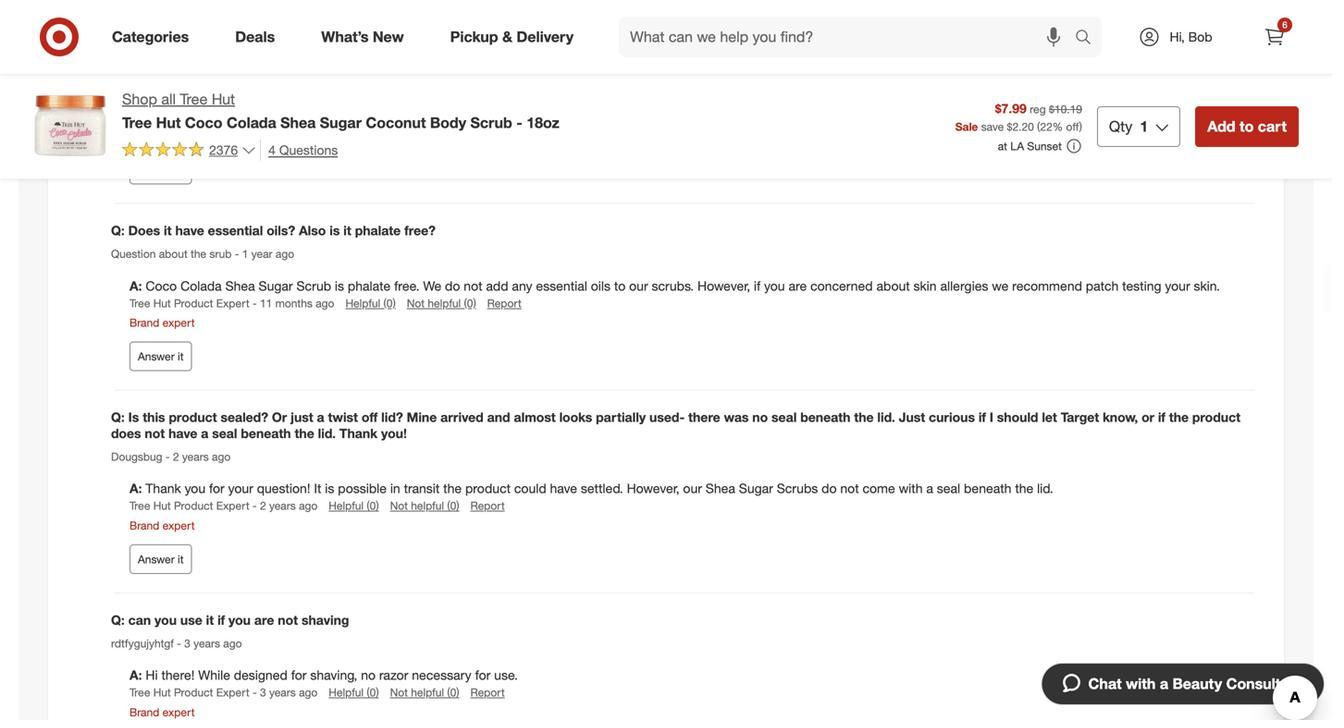 Task type: locate. For each thing, give the bounding box(es) containing it.
hut for you
[[153, 499, 171, 513]]

brand expert
[[130, 129, 195, 143], [130, 316, 195, 330], [130, 519, 195, 533], [130, 706, 195, 720]]

for left use.
[[475, 668, 491, 684]]

4 product from the top
[[174, 686, 213, 700]]

1 vertical spatial 1
[[242, 247, 248, 261]]

tree hut product expert - 11 months ago
[[130, 296, 334, 310]]

the right know in the top of the page
[[278, 36, 297, 52]]

q: left 'does'
[[111, 223, 125, 239]]

1 answer from the top
[[138, 163, 175, 177]]

not helpful  (0)
[[407, 110, 476, 123], [407, 296, 476, 310], [390, 499, 459, 513], [390, 686, 459, 700]]

3
[[184, 637, 190, 651], [260, 686, 266, 700]]

0 horizontal spatial 3
[[184, 637, 190, 651]]

consultant
[[1226, 675, 1304, 693]]

q: left can at the left bottom
[[111, 612, 125, 629]]

a left sealed?
[[201, 426, 208, 442]]

1 vertical spatial coconut
[[366, 114, 426, 132]]

ago inside q: can you use it if you are not shaving rdtfygujyhtgf - 3 years ago
[[223, 637, 242, 651]]

1 horizontal spatial shea
[[280, 114, 316, 132]]

1 vertical spatial answer it button
[[130, 342, 192, 372]]

4 expert from the top
[[162, 706, 195, 720]]

no right the was
[[752, 409, 768, 426]]

notes
[[402, 91, 435, 107]]

helpful  (0) down possible
[[329, 499, 379, 513]]

shea down q: is this product sealed?  or just a twist off lid?  mine arrived and almost looks partially used- there was no seal beneath the lid.  just curious if i should let target know, or if the product does not have a seal beneath the lid.  thank you! dougsbug - 2 years ago
[[706, 481, 735, 497]]

if inside q: can you use it if you are not shaving rdtfygujyhtgf - 3 years ago
[[218, 612, 225, 629]]

brand expert for coco
[[130, 316, 195, 330]]

save
[[981, 120, 1004, 133]]

18oz
[[527, 114, 560, 132]]

4 brand from the top
[[130, 706, 159, 720]]

10 up smells at the left top of the page
[[160, 60, 172, 74]]

a:
[[130, 91, 142, 107], [130, 278, 142, 294], [130, 481, 142, 497], [130, 668, 142, 684]]

3 expert from the top
[[216, 499, 249, 513]]

1 vertical spatial are
[[254, 612, 274, 629]]

q: does it have essential oils? also is it phalate free? question about the srub - 1 year ago
[[111, 223, 436, 261]]

3 q: from the top
[[111, 409, 125, 426]]

1 horizontal spatial colada
[[227, 114, 276, 132]]

a: for a: smells like summer, poolside vibes with key notes of coconut, pineapple and coconut milk!
[[130, 91, 142, 107]]

0 horizontal spatial no
[[361, 668, 376, 684]]

1 vertical spatial no
[[361, 668, 376, 684]]

hut up tree hut product expert - 10 months ago
[[212, 90, 235, 108]]

1 expert from the top
[[216, 110, 249, 123]]

is for possible
[[325, 481, 334, 497]]

not helpful  (0) down of at the top left of page
[[407, 110, 476, 123]]

0 horizontal spatial lid.
[[318, 426, 336, 442]]

1 vertical spatial shea
[[225, 278, 255, 294]]

answer it for smells like summer, poolside vibes with key notes of coconut, pineapple and coconut milk!
[[138, 163, 184, 177]]

1 horizontal spatial our
[[683, 481, 702, 497]]

expert for shea
[[216, 296, 249, 310]]

coco inside shop all tree hut tree hut coco colada shea sugar coconut body scrub - 18oz
[[185, 114, 223, 132]]

all
[[161, 90, 176, 108]]

0 horizontal spatial essential
[[208, 223, 263, 239]]

0 horizontal spatial do
[[445, 278, 460, 294]]

our
[[629, 278, 648, 294], [683, 481, 702, 497]]

hut down dougsbug
[[153, 499, 171, 513]]

your left "skin."
[[1165, 278, 1190, 294]]

product for colada
[[174, 296, 213, 310]]

years down use at bottom
[[194, 637, 220, 651]]

a: for a: thank you for your question! it is possible in transit the product could have settled. however, our shea sugar scrubs do not come with a seal beneath the lid.
[[130, 481, 142, 497]]

report for the
[[471, 499, 505, 513]]

report for use.
[[471, 686, 505, 700]]

1 horizontal spatial 1
[[1140, 117, 1148, 135]]

use
[[180, 612, 202, 629]]

0 vertical spatial with
[[351, 91, 375, 107]]

helpful  (0) button
[[346, 109, 396, 124], [346, 295, 396, 311], [329, 498, 379, 514], [329, 685, 379, 701]]

1 vertical spatial months
[[275, 110, 313, 123]]

ago inside q: is this product sealed?  or just a twist off lid?  mine arrived and almost looks partially used- there was no seal beneath the lid.  just curious if i should let target know, or if the product does not have a seal beneath the lid.  thank you! dougsbug - 2 years ago
[[212, 450, 231, 464]]

not helpful  (0) for we
[[407, 296, 476, 310]]

report down the 'coconut,'
[[487, 110, 522, 123]]

categories
[[112, 28, 189, 46]]

3 answer it button from the top
[[130, 545, 192, 575]]

product right or
[[1193, 409, 1241, 426]]

not helpful  (0) for of
[[407, 110, 476, 123]]

not for free.
[[407, 296, 425, 310]]

1 horizontal spatial sugar
[[320, 114, 362, 132]]

sugar left "scrubs"
[[739, 481, 773, 497]]

know
[[241, 36, 274, 52]]

0 horizontal spatial our
[[629, 278, 648, 294]]

and right pineapple
[[571, 91, 593, 107]]

our for to
[[629, 278, 648, 294]]

sugar
[[320, 114, 362, 132], [259, 278, 293, 294], [739, 481, 773, 497]]

necessary
[[412, 668, 472, 684]]

(0)
[[384, 110, 396, 123], [464, 110, 476, 123], [384, 296, 396, 310], [464, 296, 476, 310], [367, 499, 379, 513], [447, 499, 459, 513], [367, 686, 379, 700], [447, 686, 459, 700]]

hut for like
[[153, 110, 171, 123]]

q:
[[111, 36, 125, 52], [111, 223, 125, 239], [111, 409, 125, 426], [111, 612, 125, 629]]

0 vertical spatial shea
[[280, 114, 316, 132]]

product left could
[[465, 481, 511, 497]]

we
[[423, 278, 441, 294]]

a: down dougsbug
[[130, 481, 142, 497]]

2 brand expert from the top
[[130, 316, 195, 330]]

product
[[174, 110, 213, 123], [174, 296, 213, 310], [174, 499, 213, 513], [174, 686, 213, 700]]

q: can you use it if you are not shaving rdtfygujyhtgf - 3 years ago
[[111, 612, 349, 651]]

pickup
[[450, 28, 498, 46]]

what's
[[321, 28, 369, 46]]

brand down dougsbug
[[130, 519, 159, 533]]

0 vertical spatial have
[[175, 223, 204, 239]]

0 horizontal spatial about
[[159, 247, 188, 261]]

coco down question
[[146, 278, 177, 294]]

1 vertical spatial answer it
[[138, 350, 184, 364]]

0 horizontal spatial coconut
[[366, 114, 426, 132]]

hut for colada
[[153, 296, 171, 310]]

answer up this
[[138, 350, 175, 364]]

colada down summer,
[[227, 114, 276, 132]]

(
[[1037, 120, 1040, 133]]

our down q: is this product sealed?  or just a twist off lid?  mine arrived and almost looks partially used- there was no seal beneath the lid.  just curious if i should let target know, or if the product does not have a seal beneath the lid.  thank you! dougsbug - 2 years ago
[[683, 481, 702, 497]]

2 brand from the top
[[130, 316, 159, 330]]

1 vertical spatial colada
[[181, 278, 222, 294]]

image of tree hut coco colada shea sugar coconut body scrub - 18oz image
[[33, 89, 107, 163]]

answer it button up 'does'
[[130, 155, 192, 185]]

expert
[[162, 129, 195, 143], [162, 316, 195, 330], [162, 519, 195, 533], [162, 706, 195, 720]]

can
[[128, 612, 151, 629]]

0 vertical spatial and
[[571, 91, 593, 107]]

twist
[[328, 409, 358, 426]]

2 vertical spatial shea
[[706, 481, 735, 497]]

1 product from the top
[[174, 110, 213, 123]]

not down in
[[390, 499, 408, 513]]

0 vertical spatial answer
[[138, 163, 175, 177]]

1 vertical spatial sugar
[[259, 278, 293, 294]]

1 q: from the top
[[111, 36, 125, 52]]

expert for summer,
[[216, 110, 249, 123]]

deals link
[[219, 17, 298, 57]]

1 horizontal spatial do
[[822, 481, 837, 497]]

tree
[[180, 90, 208, 108], [130, 110, 150, 123], [122, 114, 152, 132], [130, 296, 150, 310], [130, 499, 150, 513], [130, 686, 150, 700]]

not helpful  (0) for necessary
[[390, 686, 459, 700]]

helpful for no
[[329, 686, 364, 700]]

have right 'does'
[[175, 223, 204, 239]]

a: hi there!  while designed for shaving, no razor necessary for use.
[[130, 668, 518, 684]]

not helpful  (0) down transit
[[390, 499, 459, 513]]

coco down the like
[[185, 114, 223, 132]]

sunset
[[1027, 139, 1062, 153]]

0 vertical spatial about
[[159, 247, 188, 261]]

arrived
[[441, 409, 484, 426]]

1 vertical spatial 2
[[260, 499, 266, 513]]

if right scrubs.
[[754, 278, 761, 294]]

not helpful  (0) button down of at the top left of page
[[407, 109, 476, 124]]

helpful  (0) down shaving,
[[329, 686, 379, 700]]

report for not
[[487, 296, 522, 310]]

report for pineapple
[[487, 110, 522, 123]]

off
[[1066, 120, 1079, 133], [362, 409, 378, 426]]

1 vertical spatial to
[[1240, 117, 1254, 135]]

2 answer it button from the top
[[130, 342, 192, 372]]

11
[[260, 296, 272, 310]]

not down 'free.'
[[407, 296, 425, 310]]

1 horizontal spatial scrub
[[470, 114, 512, 132]]

colada inside shop all tree hut tree hut coco colada shea sugar coconut body scrub - 18oz
[[227, 114, 276, 132]]

the left the srub
[[191, 247, 206, 261]]

0 vertical spatial scrub
[[470, 114, 512, 132]]

2 horizontal spatial to
[[1240, 117, 1254, 135]]

0 horizontal spatial your
[[228, 481, 253, 497]]

2 q: from the top
[[111, 223, 125, 239]]

hut for there!
[[153, 686, 171, 700]]

for left shaving,
[[291, 668, 307, 684]]

coconut left milk!
[[596, 91, 646, 107]]

add to cart button
[[1196, 106, 1299, 147]]

1
[[1140, 117, 1148, 135], [242, 247, 248, 261]]

seal right the was
[[772, 409, 797, 426]]

a: left smells at the left top of the page
[[130, 91, 142, 107]]

it right 'also'
[[343, 223, 351, 239]]

answer it button up this
[[130, 342, 192, 372]]

q: for q: is this product sealed?  or just a twist off lid?  mine arrived and almost looks partially used- there was no seal beneath the lid.  just curious if i should let target know, or if the product does not have a seal beneath the lid.  thank you!
[[111, 409, 125, 426]]

0 horizontal spatial 10
[[160, 60, 172, 74]]

colada up tree hut product expert - 11 months ago
[[181, 278, 222, 294]]

- left the 11
[[253, 296, 257, 310]]

1 answer it from the top
[[138, 163, 184, 177]]

you for years
[[155, 612, 177, 629]]

3 brand from the top
[[130, 519, 159, 533]]

hi
[[146, 668, 158, 684]]

0 vertical spatial to
[[225, 36, 238, 52]]

months for to
[[275, 110, 313, 123]]

1 vertical spatial with
[[899, 481, 923, 497]]

coconut down a: smells like summer, poolside vibes with key notes of coconut, pineapple and coconut milk!
[[366, 114, 426, 132]]

coconut inside shop all tree hut tree hut coco colada shea sugar coconut body scrub - 18oz
[[366, 114, 426, 132]]

product for you
[[174, 499, 213, 513]]

isabella
[[111, 60, 149, 74]]

- down use at bottom
[[177, 637, 181, 651]]

phalate left free?
[[355, 223, 401, 239]]

should
[[997, 409, 1039, 426]]

1 expert from the top
[[162, 129, 195, 143]]

2 vertical spatial with
[[1126, 675, 1156, 693]]

0 vertical spatial is
[[330, 223, 340, 239]]

2 vertical spatial answer it
[[138, 553, 184, 567]]

sealed?
[[221, 409, 268, 426]]

expert down all
[[162, 129, 195, 143]]

expert down there!
[[162, 706, 195, 720]]

brand expert for smells
[[130, 129, 195, 143]]

shaving
[[302, 612, 349, 629]]

1 horizontal spatial coco
[[185, 114, 223, 132]]

1 vertical spatial and
[[487, 409, 510, 426]]

4 brand expert from the top
[[130, 706, 195, 720]]

notes?
[[364, 36, 406, 52]]

report button for pineapple
[[487, 109, 522, 124]]

coconut
[[596, 91, 646, 107], [366, 114, 426, 132]]

brand expert down tree hut product expert - 2 years ago at left bottom
[[130, 519, 195, 533]]

0 vertical spatial 3
[[184, 637, 190, 651]]

- inside q: is this product sealed?  or just a twist off lid?  mine arrived and almost looks partially used- there was no seal beneath the lid.  just curious if i should let target know, or if the product does not have a seal beneath the lid.  thank you! dougsbug - 2 years ago
[[166, 450, 170, 464]]

hut down question
[[153, 296, 171, 310]]

brand expert for hi
[[130, 706, 195, 720]]

helpful for phalate
[[346, 296, 380, 310]]

about inside q: does it have essential oils? also is it phalate free? question about the srub - 1 year ago
[[159, 247, 188, 261]]

0 horizontal spatial with
[[351, 91, 375, 107]]

2 expert from the top
[[162, 316, 195, 330]]

you left use at bottom
[[155, 612, 177, 629]]

thank
[[339, 426, 378, 442], [146, 481, 181, 497]]

3 down designed
[[260, 686, 266, 700]]

not helpful  (0) button down transit
[[390, 498, 459, 514]]

2 right dougsbug
[[173, 450, 179, 464]]

there!
[[161, 668, 195, 684]]

ago down sealed?
[[212, 450, 231, 464]]

0 horizontal spatial 1
[[242, 247, 248, 261]]

2 horizontal spatial shea
[[706, 481, 735, 497]]

not helpful  (0) for in
[[390, 499, 459, 513]]

helpful  (0) for key
[[346, 110, 396, 123]]

are
[[789, 278, 807, 294], [254, 612, 274, 629]]

sugar up the 11
[[259, 278, 293, 294]]

10 inside q: do you happen to know the fragrance notes? isabella - 10 months ago
[[160, 60, 172, 74]]

not inside q: is this product sealed?  or just a twist off lid?  mine arrived and almost looks partially used- there was no seal beneath the lid.  just curious if i should let target know, or if the product does not have a seal beneath the lid.  thank you! dougsbug - 2 years ago
[[145, 426, 165, 442]]

seal left or on the bottom left of page
[[212, 426, 237, 442]]

months right the 11
[[275, 296, 313, 310]]

2 answer it from the top
[[138, 350, 184, 364]]

brand expert for thank
[[130, 519, 195, 533]]

0 vertical spatial our
[[629, 278, 648, 294]]

0 vertical spatial no
[[752, 409, 768, 426]]

not helpful  (0) button for necessary
[[390, 685, 459, 701]]

not right is
[[145, 426, 165, 442]]

brand down shop
[[130, 129, 159, 143]]

0 vertical spatial phalate
[[355, 223, 401, 239]]

1 horizontal spatial to
[[614, 278, 626, 294]]

1 horizontal spatial however,
[[698, 278, 750, 294]]

at la sunset
[[998, 139, 1062, 153]]

helpful  (0) button down possible
[[329, 498, 379, 514]]

if right use at bottom
[[218, 612, 225, 629]]

1 horizontal spatial beneath
[[800, 409, 851, 426]]

have right this
[[168, 426, 197, 442]]

know,
[[1103, 409, 1138, 426]]

1 a: from the top
[[130, 91, 142, 107]]

report down add
[[487, 296, 522, 310]]

q: inside q: is this product sealed?  or just a twist off lid?  mine arrived and almost looks partially used- there was no seal beneath the lid.  just curious if i should let target know, or if the product does not have a seal beneath the lid.  thank you! dougsbug - 2 years ago
[[111, 409, 125, 426]]

2 expert from the top
[[216, 296, 249, 310]]

1 inside q: does it have essential oils? also is it phalate free? question about the srub - 1 year ago
[[242, 247, 248, 261]]

0 horizontal spatial beneath
[[241, 426, 291, 442]]

2 inside q: is this product sealed?  or just a twist off lid?  mine arrived and almost looks partially used- there was no seal beneath the lid.  just curious if i should let target know, or if the product does not have a seal beneath the lid.  thank you! dougsbug - 2 years ago
[[173, 450, 179, 464]]

phalate left 'free.'
[[348, 278, 391, 294]]

2 horizontal spatial product
[[1193, 409, 1241, 426]]

q: inside q: can you use it if you are not shaving rdtfygujyhtgf - 3 years ago
[[111, 612, 125, 629]]

3 a: from the top
[[130, 481, 142, 497]]

1 brand expert from the top
[[130, 129, 195, 143]]

you inside q: do you happen to know the fragrance notes? isabella - 10 months ago
[[149, 36, 172, 52]]

2 horizontal spatial beneath
[[964, 481, 1012, 497]]

2 vertical spatial months
[[275, 296, 313, 310]]

3 brand expert from the top
[[130, 519, 195, 533]]

0 vertical spatial months
[[175, 60, 212, 74]]

essential inside q: does it have essential oils? also is it phalate free? question about the srub - 1 year ago
[[208, 223, 263, 239]]

at
[[998, 139, 1008, 153]]

do right "scrubs"
[[822, 481, 837, 497]]

q: inside q: do you happen to know the fragrance notes? isabella - 10 months ago
[[111, 36, 125, 52]]

essential
[[208, 223, 263, 239], [536, 278, 587, 294]]

q: inside q: does it have essential oils? also is it phalate free? question about the srub - 1 year ago
[[111, 223, 125, 239]]

come
[[863, 481, 895, 497]]

4 a: from the top
[[130, 668, 142, 684]]

essential left oils
[[536, 278, 587, 294]]

to inside q: do you happen to know the fragrance notes? isabella - 10 months ago
[[225, 36, 238, 52]]

2 vertical spatial is
[[325, 481, 334, 497]]

report down arrived
[[471, 499, 505, 513]]

however, right settled.
[[627, 481, 680, 497]]

report button down add
[[487, 295, 522, 311]]

helpful for key
[[346, 110, 380, 123]]

answer down "2376" link
[[138, 163, 175, 177]]

answer it up this
[[138, 350, 184, 364]]

beneath
[[800, 409, 851, 426], [241, 426, 291, 442], [964, 481, 1012, 497]]

q: for q: can you use it if you are not shaving
[[111, 612, 125, 629]]

1 horizontal spatial coconut
[[596, 91, 646, 107]]

1 vertical spatial coco
[[146, 278, 177, 294]]

testing
[[1122, 278, 1162, 294]]

0 horizontal spatial however,
[[627, 481, 680, 497]]

helpful down of at the top left of page
[[428, 110, 461, 123]]

expert for while
[[216, 686, 249, 700]]

0 horizontal spatial are
[[254, 612, 274, 629]]

the inside q: does it have essential oils? also is it phalate free? question about the srub - 1 year ago
[[191, 247, 206, 261]]

2 answer from the top
[[138, 350, 175, 364]]

answer it button
[[130, 155, 192, 185], [130, 342, 192, 372], [130, 545, 192, 575]]

4 questions
[[268, 142, 338, 158]]

phalate
[[355, 223, 401, 239], [348, 278, 391, 294]]

beneath up "scrubs"
[[800, 409, 851, 426]]

helpful  (0) button for is
[[329, 498, 379, 514]]

not for notes
[[407, 110, 425, 123]]

you for could
[[185, 481, 206, 497]]

1 horizontal spatial no
[[752, 409, 768, 426]]

you
[[149, 36, 172, 52], [764, 278, 785, 294], [185, 481, 206, 497], [155, 612, 177, 629], [229, 612, 251, 629]]

a: for a: hi there!  while designed for shaving, no razor necessary for use.
[[130, 668, 142, 684]]

2 vertical spatial to
[[614, 278, 626, 294]]

helpful  (0) button down 'free.'
[[346, 295, 396, 311]]

what's new link
[[306, 17, 427, 57]]

deals
[[235, 28, 275, 46]]

looks
[[559, 409, 592, 426]]

2 vertical spatial sugar
[[739, 481, 773, 497]]

3 expert from the top
[[162, 519, 195, 533]]

a: coco colada shea sugar scrub is phalate free.  we do not add any essential oils to our scrubs. however, if you are concerned about skin allergies we recommend patch testing your skin.
[[130, 278, 1220, 294]]

expert down while
[[216, 686, 249, 700]]

3 answer it from the top
[[138, 553, 184, 567]]

1 vertical spatial 3
[[260, 686, 266, 700]]

have inside q: does it have essential oils? also is it phalate free? question about the srub - 1 year ago
[[175, 223, 204, 239]]

helpful  (0) button for no
[[329, 685, 379, 701]]

helpful  (0) button for key
[[346, 109, 396, 124]]

in
[[390, 481, 400, 497]]

oils?
[[267, 223, 295, 239]]

2 a: from the top
[[130, 278, 142, 294]]

1 vertical spatial our
[[683, 481, 702, 497]]

1 horizontal spatial your
[[1165, 278, 1190, 294]]

ago down it
[[299, 499, 318, 513]]

you!
[[381, 426, 407, 442]]

a
[[317, 409, 324, 426], [201, 426, 208, 442], [926, 481, 933, 497], [1160, 675, 1169, 693]]

4 expert from the top
[[216, 686, 249, 700]]

answer for coco
[[138, 350, 175, 364]]

1 vertical spatial have
[[168, 426, 197, 442]]

2 horizontal spatial with
[[1126, 675, 1156, 693]]

helpful for necessary
[[411, 686, 444, 700]]

la
[[1011, 139, 1024, 153]]

0 vertical spatial colada
[[227, 114, 276, 132]]

0 vertical spatial thank
[[339, 426, 378, 442]]

hut down smells at the left top of the page
[[153, 110, 171, 123]]

22
[[1040, 120, 1053, 133]]

helpful
[[346, 110, 380, 123], [346, 296, 380, 310], [329, 499, 364, 513], [329, 686, 364, 700]]

bob
[[1189, 29, 1213, 45]]

transit
[[404, 481, 440, 497]]

poolside
[[264, 91, 313, 107]]

answer it for coco colada shea sugar scrub is phalate free.  we do not add any essential oils to our scrubs. however, if you are concerned about skin allergies we recommend patch testing your skin.
[[138, 350, 184, 364]]

1 vertical spatial however,
[[627, 481, 680, 497]]

hut down hi
[[153, 686, 171, 700]]

expert for colada
[[162, 316, 195, 330]]

expert for there!
[[162, 706, 195, 720]]

1 vertical spatial 10
[[260, 110, 272, 123]]

report button down arrived
[[471, 498, 505, 514]]

2 vertical spatial answer
[[138, 553, 175, 567]]

3 product from the top
[[174, 499, 213, 513]]

0 horizontal spatial thank
[[146, 481, 181, 497]]

4 q: from the top
[[111, 612, 125, 629]]

1 horizontal spatial seal
[[772, 409, 797, 426]]

not for possible
[[390, 499, 408, 513]]

and left almost
[[487, 409, 510, 426]]

expert
[[216, 110, 249, 123], [216, 296, 249, 310], [216, 499, 249, 513], [216, 686, 249, 700]]

a: down question
[[130, 278, 142, 294]]

to left know in the top of the page
[[225, 36, 238, 52]]

2 product from the top
[[174, 296, 213, 310]]

ago up while
[[223, 637, 242, 651]]

1 horizontal spatial 2
[[260, 499, 266, 513]]

you up tree hut product expert - 2 years ago at left bottom
[[185, 481, 206, 497]]

sale
[[955, 120, 978, 133]]

is inside q: does it have essential oils? also is it phalate free? question about the srub - 1 year ago
[[330, 223, 340, 239]]

you right do
[[149, 36, 172, 52]]

1 brand from the top
[[130, 129, 159, 143]]

beneath down i
[[964, 481, 1012, 497]]

report button for use.
[[471, 685, 505, 701]]

q: is this product sealed?  or just a twist off lid?  mine arrived and almost looks partially used- there was no seal beneath the lid.  just curious if i should let target know, or if the product does not have a seal beneath the lid.  thank you! dougsbug - 2 years ago
[[111, 409, 1241, 464]]

3 answer from the top
[[138, 553, 175, 567]]

0 vertical spatial 2
[[173, 450, 179, 464]]

1 answer it button from the top
[[130, 155, 192, 185]]

1 horizontal spatial thank
[[339, 426, 378, 442]]

0 vertical spatial are
[[789, 278, 807, 294]]

patch
[[1086, 278, 1119, 294]]

q: for q: do you happen to know the fragrance notes?
[[111, 36, 125, 52]]

answer it button for coco
[[130, 342, 192, 372]]

and
[[571, 91, 593, 107], [487, 409, 510, 426]]



Task type: vqa. For each thing, say whether or not it's contained in the screenshot.
Everything you need to get in the holiday spirit.
no



Task type: describe. For each thing, give the bounding box(es) containing it.
0 vertical spatial 1
[[1140, 117, 1148, 135]]

)
[[1079, 120, 1082, 133]]

0 horizontal spatial scrub
[[297, 278, 331, 294]]

qty
[[1109, 117, 1133, 135]]

- down designed
[[253, 686, 257, 700]]

not for razor
[[390, 686, 408, 700]]

and inside q: is this product sealed?  or just a twist off lid?  mine arrived and almost looks partially used- there was no seal beneath the lid.  just curious if i should let target know, or if the product does not have a seal beneath the lid.  thank you! dougsbug - 2 years ago
[[487, 409, 510, 426]]

2 horizontal spatial seal
[[937, 481, 960, 497]]

4
[[268, 142, 276, 158]]

any
[[512, 278, 532, 294]]

tree for thank
[[130, 499, 150, 513]]

1 horizontal spatial for
[[291, 668, 307, 684]]

ago inside q: does it have essential oils? also is it phalate free? question about the srub - 1 year ago
[[276, 247, 294, 261]]

brand for hi there!  while designed for shaving, no razor necessary for use.
[[130, 706, 159, 720]]

vibes
[[317, 91, 348, 107]]

sugar inside shop all tree hut tree hut coco colada shea sugar coconut body scrub - 18oz
[[320, 114, 362, 132]]

helpful  (0) for no
[[329, 686, 379, 700]]

to inside button
[[1240, 117, 1254, 135]]

q: do you happen to know the fragrance notes? isabella - 10 months ago
[[111, 36, 406, 74]]

3 inside q: can you use it if you are not shaving rdtfygujyhtgf - 3 years ago
[[184, 637, 190, 651]]

months for essential
[[275, 296, 313, 310]]

qty 1
[[1109, 117, 1148, 135]]

year
[[251, 247, 273, 261]]

answer for smells
[[138, 163, 175, 177]]

helpful  (0) button for phalate
[[346, 295, 396, 311]]

tree for smells
[[130, 110, 150, 123]]

report button for the
[[471, 498, 505, 514]]

you left concerned
[[764, 278, 785, 294]]

possible
[[338, 481, 387, 497]]

razor
[[379, 668, 408, 684]]

report button for not
[[487, 295, 522, 311]]

expert for like
[[162, 129, 195, 143]]

helpful for in
[[411, 499, 444, 513]]

expert for you
[[162, 519, 195, 533]]

1 horizontal spatial product
[[465, 481, 511, 497]]

chat with a beauty consultant button
[[1041, 663, 1325, 706]]

off inside q: is this product sealed?  or just a twist off lid?  mine arrived and almost looks partially used- there was no seal beneath the lid.  just curious if i should let target know, or if the product does not have a seal beneath the lid.  thank you! dougsbug - 2 years ago
[[362, 409, 378, 426]]

a right just
[[317, 409, 324, 426]]

have inside q: is this product sealed?  or just a twist off lid?  mine arrived and almost looks partially used- there was no seal beneath the lid.  just curious if i should let target know, or if the product does not have a seal beneath the lid.  thank you! dougsbug - 2 years ago
[[168, 426, 197, 442]]

ago down a: hi there!  while designed for shaving, no razor necessary for use.
[[299, 686, 318, 700]]

1 horizontal spatial and
[[571, 91, 593, 107]]

just
[[899, 409, 925, 426]]

helpful  (0) for is
[[329, 499, 379, 513]]

- down sealed?
[[253, 499, 257, 513]]

skin.
[[1194, 278, 1220, 294]]

mine
[[407, 409, 437, 426]]

not helpful  (0) button for we
[[407, 295, 476, 311]]

we
[[992, 278, 1009, 294]]

2 horizontal spatial lid.
[[1037, 481, 1053, 497]]

helpful for is
[[329, 499, 364, 513]]

answer it button for thank
[[130, 545, 192, 575]]

0 horizontal spatial shea
[[225, 278, 255, 294]]

ago down vibes
[[316, 110, 334, 123]]

hut down all
[[156, 114, 181, 132]]

thank inside q: is this product sealed?  or just a twist off lid?  mine arrived and almost looks partially used- there was no seal beneath the lid.  just curious if i should let target know, or if the product does not have a seal beneath the lid.  thank you! dougsbug - 2 years ago
[[339, 426, 378, 442]]

concerned
[[811, 278, 873, 294]]

our for however,
[[683, 481, 702, 497]]

0 horizontal spatial coco
[[146, 278, 177, 294]]

is for it
[[330, 223, 340, 239]]

$
[[1007, 120, 1013, 133]]

or
[[272, 409, 287, 426]]

chat with a beauty consultant
[[1089, 675, 1304, 693]]

answer it for thank you for your question! it is possible in transit the product could have settled. however, our shea sugar scrubs do not come with a seal beneath the lid.
[[138, 553, 184, 567]]

it down "2376" link
[[178, 163, 184, 177]]

used-
[[650, 409, 685, 426]]

the right or
[[1169, 409, 1189, 426]]

was
[[724, 409, 749, 426]]

add to cart
[[1208, 117, 1287, 135]]

beauty
[[1173, 675, 1222, 693]]

skin
[[914, 278, 937, 294]]

years inside q: can you use it if you are not shaving rdtfygujyhtgf - 3 years ago
[[194, 637, 220, 651]]

key
[[379, 91, 399, 107]]

2 vertical spatial have
[[550, 481, 577, 497]]

$7.99
[[995, 100, 1027, 117]]

body
[[430, 114, 466, 132]]

2 horizontal spatial sugar
[[739, 481, 773, 497]]

just
[[291, 409, 313, 426]]

if right or
[[1158, 409, 1166, 426]]

brand for thank you for your question! it is possible in transit the product could have settled. however, our shea sugar scrubs do not come with a seal beneath the lid.
[[130, 519, 159, 533]]

what's new
[[321, 28, 404, 46]]

- inside q: can you use it if you are not shaving rdtfygujyhtgf - 3 years ago
[[177, 637, 181, 651]]

search
[[1067, 30, 1111, 48]]

tree for coco
[[130, 296, 150, 310]]

or
[[1142, 409, 1155, 426]]

1 horizontal spatial about
[[877, 278, 910, 294]]

summer,
[[211, 91, 260, 107]]

0 horizontal spatial for
[[209, 481, 225, 497]]

curious
[[929, 409, 975, 426]]

partially
[[596, 409, 646, 426]]

if left i
[[979, 409, 986, 426]]

ago right the 11
[[316, 296, 334, 310]]

0 vertical spatial your
[[1165, 278, 1190, 294]]

0 horizontal spatial colada
[[181, 278, 222, 294]]

not inside q: can you use it if you are not shaving rdtfygujyhtgf - 3 years ago
[[278, 612, 298, 629]]

1 horizontal spatial lid.
[[878, 409, 895, 426]]

- inside shop all tree hut tree hut coco colada shea sugar coconut body scrub - 18oz
[[516, 114, 522, 132]]

the right or on the bottom left of page
[[295, 426, 314, 442]]

2376
[[209, 142, 238, 158]]

add
[[1208, 117, 1236, 135]]

&
[[502, 28, 513, 46]]

does
[[111, 426, 141, 442]]

product for there!
[[174, 686, 213, 700]]

coconut,
[[453, 91, 506, 107]]

shop
[[122, 90, 157, 108]]

the right transit
[[443, 481, 462, 497]]

search button
[[1067, 17, 1111, 61]]

pineapple
[[510, 91, 567, 107]]

dougsbug
[[111, 450, 162, 464]]

designed
[[234, 668, 288, 684]]

categories link
[[96, 17, 212, 57]]

helpful for of
[[428, 110, 461, 123]]

you right use at bottom
[[229, 612, 251, 629]]

6
[[1283, 19, 1288, 31]]

it up use at bottom
[[178, 553, 184, 567]]

1 horizontal spatial 10
[[260, 110, 272, 123]]

with inside button
[[1126, 675, 1156, 693]]

2 horizontal spatial for
[[475, 668, 491, 684]]

ago inside q: do you happen to know the fragrance notes? isabella - 10 months ago
[[215, 60, 234, 74]]

q: for q: does it have essential oils? also is it phalate free?
[[111, 223, 125, 239]]

pickup & delivery
[[450, 28, 574, 46]]

lid?
[[381, 409, 403, 426]]

tree hut product expert - 10 months ago
[[130, 110, 334, 123]]

milk!
[[650, 91, 677, 107]]

$10.19
[[1049, 102, 1082, 116]]

settled.
[[581, 481, 623, 497]]

of
[[438, 91, 449, 107]]

helpful for we
[[428, 296, 461, 310]]

not left come
[[840, 481, 859, 497]]

phalate inside q: does it have essential oils? also is it phalate free? question about the srub - 1 year ago
[[355, 223, 401, 239]]

not helpful  (0) button for in
[[390, 498, 459, 514]]

1 vertical spatial thank
[[146, 481, 181, 497]]

does
[[128, 223, 160, 239]]

months inside q: do you happen to know the fragrance notes? isabella - 10 months ago
[[175, 60, 212, 74]]

shop all tree hut tree hut coco colada shea sugar coconut body scrub - 18oz
[[122, 90, 560, 132]]

a: for a: coco colada shea sugar scrub is phalate free.  we do not add any essential oils to our scrubs. however, if you are concerned about skin allergies we recommend patch testing your skin.
[[130, 278, 142, 294]]

pickup & delivery link
[[435, 17, 597, 57]]

happen
[[175, 36, 222, 52]]

6 link
[[1255, 17, 1295, 57]]

1 vertical spatial is
[[335, 278, 344, 294]]

0 horizontal spatial seal
[[212, 426, 237, 442]]

tree hut product expert - 2 years ago
[[130, 499, 318, 513]]

also
[[299, 223, 326, 239]]

smells
[[146, 91, 184, 107]]

not helpful  (0) button for of
[[407, 109, 476, 124]]

reg
[[1030, 102, 1046, 116]]

$7.99 reg $10.19 sale save $ 2.20 ( 22 % off )
[[955, 100, 1082, 133]]

years down designed
[[269, 686, 296, 700]]

2376 link
[[122, 140, 256, 162]]

expert for for
[[216, 499, 249, 513]]

the left just
[[854, 409, 874, 426]]

0 vertical spatial coconut
[[596, 91, 646, 107]]

fragrance
[[301, 36, 361, 52]]

it down tree hut product expert - 11 months ago
[[178, 350, 184, 364]]

helpful  (0) for phalate
[[346, 296, 396, 310]]

shea inside shop all tree hut tree hut coco colada shea sugar coconut body scrub - 18oz
[[280, 114, 316, 132]]

product for like
[[174, 110, 213, 123]]

What can we help you find? suggestions appear below search field
[[619, 17, 1080, 57]]

chat
[[1089, 675, 1122, 693]]

1 vertical spatial essential
[[536, 278, 587, 294]]

shaving,
[[310, 668, 357, 684]]

years inside q: is this product sealed?  or just a twist off lid?  mine arrived and almost looks partially used- there was no seal beneath the lid.  just curious if i should let target know, or if the product does not have a seal beneath the lid.  thank you! dougsbug - 2 years ago
[[182, 450, 209, 464]]

brand for smells like summer, poolside vibes with key notes of coconut, pineapple and coconut milk!
[[130, 129, 159, 143]]

the inside q: do you happen to know the fragrance notes? isabella - 10 months ago
[[278, 36, 297, 52]]

brand for coco colada shea sugar scrub is phalate free.  we do not add any essential oils to our scrubs. however, if you are concerned about skin allergies we recommend patch testing your skin.
[[130, 316, 159, 330]]

1 horizontal spatial are
[[789, 278, 807, 294]]

1 vertical spatial your
[[228, 481, 253, 497]]

answer it button for smells
[[130, 155, 192, 185]]

a right come
[[926, 481, 933, 497]]

not left add
[[464, 278, 483, 294]]

no inside q: is this product sealed?  or just a twist off lid?  mine arrived and almost looks partially used- there was no seal beneath the lid.  just curious if i should let target know, or if the product does not have a seal beneath the lid.  thank you! dougsbug - 2 years ago
[[752, 409, 768, 426]]

years down question!
[[269, 499, 296, 513]]

a inside button
[[1160, 675, 1169, 693]]

the down should
[[1015, 481, 1034, 497]]

scrubs.
[[652, 278, 694, 294]]

scrub inside shop all tree hut tree hut coco colada shea sugar coconut body scrub - 18oz
[[470, 114, 512, 132]]

0 horizontal spatial product
[[169, 409, 217, 426]]

it inside q: can you use it if you are not shaving rdtfygujyhtgf - 3 years ago
[[206, 612, 214, 629]]

are inside q: can you use it if you are not shaving rdtfygujyhtgf - 3 years ago
[[254, 612, 274, 629]]

tree for hi
[[130, 686, 150, 700]]

4 questions link
[[260, 140, 338, 161]]

add
[[486, 278, 508, 294]]

questions
[[279, 142, 338, 158]]

it
[[314, 481, 321, 497]]

off inside $7.99 reg $10.19 sale save $ 2.20 ( 22 % off )
[[1066, 120, 1079, 133]]

- inside q: do you happen to know the fragrance notes? isabella - 10 months ago
[[152, 60, 156, 74]]

is
[[128, 409, 139, 426]]

scrubs
[[777, 481, 818, 497]]

answer for thank
[[138, 553, 175, 567]]

could
[[514, 481, 546, 497]]

it right 'does'
[[164, 223, 172, 239]]

rdtfygujyhtgf
[[111, 637, 174, 651]]

you for ago
[[149, 36, 172, 52]]

new
[[373, 28, 404, 46]]

0 horizontal spatial sugar
[[259, 278, 293, 294]]

- inside q: does it have essential oils? also is it phalate free? question about the srub - 1 year ago
[[235, 247, 239, 261]]

this
[[143, 409, 165, 426]]

1 vertical spatial phalate
[[348, 278, 391, 294]]

- down summer,
[[253, 110, 257, 123]]



